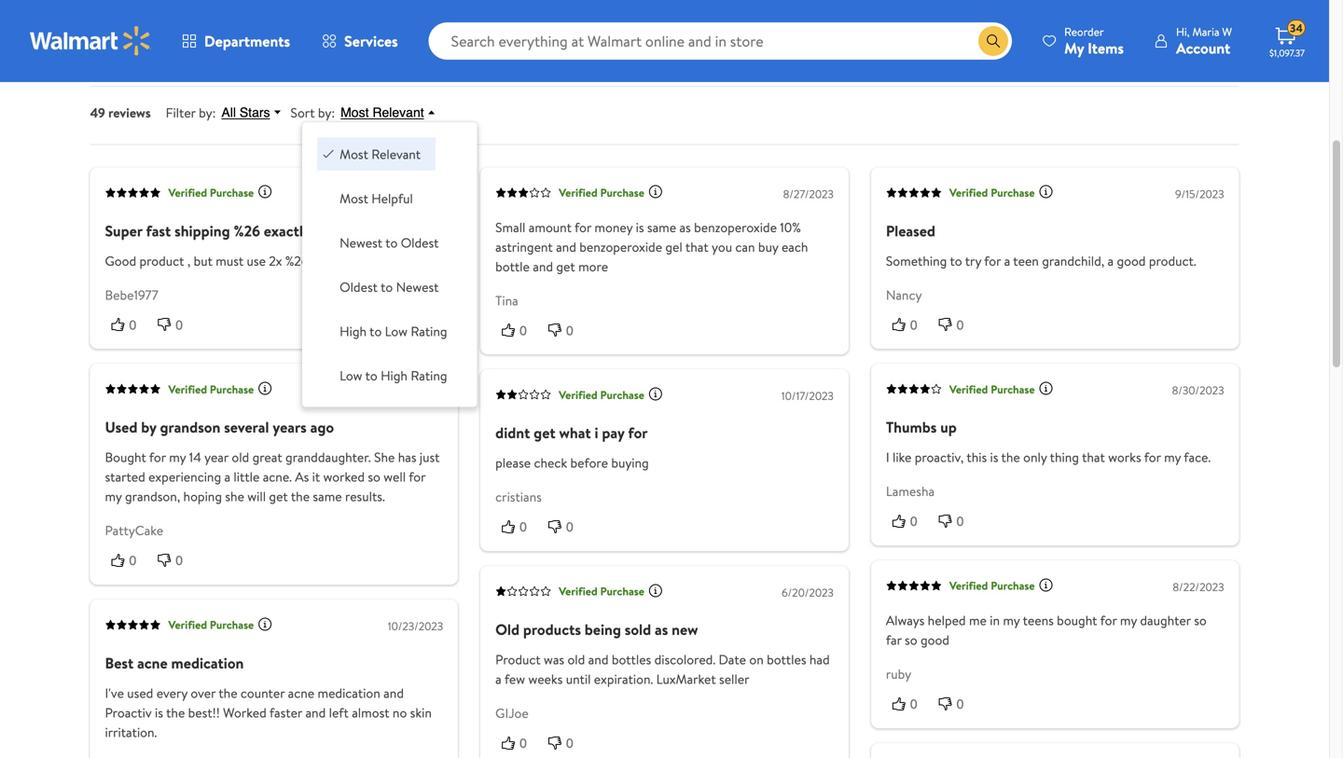 Task type: describe. For each thing, give the bounding box(es) containing it.
purchase for fast
[[210, 185, 254, 200]]

verified purchase information image for get
[[648, 387, 663, 402]]

same inside "bought for my 14 year old great granddaughter. she has just started experiencing a little acne. as it worked so well for my grandson, hoping she will get the same results."
[[313, 488, 342, 506]]

old inside product was old and bottles discolored. date on bottles had a few weeks until expiration. luxmarket seller
[[568, 651, 585, 669]]

shipping
[[175, 220, 230, 241]]

newest to oldest
[[340, 233, 439, 252]]

must
[[216, 252, 244, 270]]

0 vertical spatial newest
[[340, 233, 383, 252]]

teens
[[1023, 612, 1054, 630]]

is for same
[[636, 218, 644, 236]]

1 horizontal spatial get
[[534, 423, 556, 443]]

to for something
[[950, 252, 963, 270]]

worked
[[323, 468, 365, 486]]

12/13/2023
[[391, 186, 443, 202]]

2 vertical spatial so
[[905, 631, 918, 649]]

verified purchase information image up 'teens'
[[1039, 578, 1054, 593]]

by: for filter by:
[[199, 103, 216, 122]]

6/20/2023
[[782, 585, 834, 601]]

verified for up
[[950, 381, 988, 397]]

buy
[[758, 238, 779, 256]]

1 horizontal spatial good
[[1117, 252, 1146, 270]]

product
[[139, 252, 184, 270]]

all stars button
[[216, 104, 291, 121]]

i've used every over the counter acne medication and proactiv is the best!! worked faster and left almost no skin irritation.
[[105, 684, 432, 742]]

had
[[810, 651, 830, 669]]

for inside small amount for money is same as benzoperoxide 10% astringent and benzoperoxide gel that you can buy each bottle and get more
[[575, 218, 592, 236]]

the right over on the bottom
[[219, 684, 238, 703]]

purchase for products
[[600, 584, 645, 600]]

a right grandchild,
[[1108, 252, 1114, 270]]

option group containing most relevant
[[317, 137, 462, 392]]

for right the pay
[[628, 423, 648, 443]]

thing
[[1050, 448, 1079, 467]]

reorder
[[1065, 24, 1104, 40]]

reviews
[[108, 103, 151, 122]]

far
[[886, 631, 902, 649]]

can
[[736, 238, 755, 256]]

for right works
[[1145, 448, 1161, 467]]

and up no
[[384, 684, 404, 703]]

expiration.
[[594, 670, 653, 689]]

before
[[571, 454, 608, 472]]

rating for low to high rating
[[411, 366, 447, 384]]

best!!
[[188, 704, 220, 722]]

best
[[105, 653, 134, 674]]

verified for by
[[168, 381, 207, 397]]

years
[[273, 417, 307, 438]]

purchase up teen
[[991, 185, 1035, 200]]

granddaughter.
[[286, 448, 371, 467]]

,
[[187, 252, 191, 270]]

something
[[886, 252, 947, 270]]

old inside "bought for my 14 year old great granddaughter. she has just started experiencing a little acne. as it worked so well for my grandson, hoping she will get the same results."
[[232, 448, 249, 467]]

as
[[295, 468, 309, 486]]

verified purchase information image for up
[[1039, 381, 1054, 396]]

this
[[967, 448, 987, 467]]

1 horizontal spatial oldest
[[401, 233, 439, 252]]

purchase for by
[[210, 381, 254, 397]]

0 horizontal spatial benzoperoxide
[[580, 238, 662, 256]]

the left only
[[1002, 448, 1020, 467]]

8/27/2023
[[783, 186, 834, 202]]

1 vertical spatial low
[[340, 366, 362, 384]]

account
[[1176, 38, 1231, 58]]

items
[[1088, 38, 1124, 58]]

nancy
[[886, 286, 922, 304]]

thumbs up
[[886, 417, 957, 438]]

helpful
[[372, 189, 413, 207]]

proactiv,
[[915, 448, 964, 467]]

purchase up in
[[991, 578, 1035, 594]]

0 vertical spatial benzoperoxide
[[694, 218, 777, 236]]

maria
[[1193, 24, 1220, 40]]

used
[[105, 417, 138, 438]]

daughter
[[1140, 612, 1191, 630]]

little
[[234, 468, 260, 486]]

like
[[893, 448, 912, 467]]

lamesha
[[886, 483, 935, 501]]

49 reviews
[[90, 103, 151, 122]]

verified for get
[[559, 387, 598, 403]]

will
[[248, 488, 266, 506]]

my right in
[[1003, 612, 1020, 630]]

1 vertical spatial %26
[[285, 252, 308, 270]]

review
[[150, 32, 187, 50]]

verified up me
[[950, 578, 988, 594]]

10/23/2023
[[388, 619, 443, 635]]

ordered!
[[357, 220, 413, 241]]

1 horizontal spatial gijoe
[[954, 11, 987, 29]]

always helped me in my teens bought for my daughter so far so good
[[886, 612, 1207, 649]]

the down every
[[166, 704, 185, 722]]

for down "by"
[[149, 448, 166, 467]]

helped
[[928, 612, 966, 630]]

my left daughter
[[1120, 612, 1137, 630]]

great
[[252, 448, 282, 467]]

cristians
[[496, 488, 542, 506]]

hi,
[[1176, 24, 1190, 40]]

for right try
[[985, 252, 1001, 270]]

get inside "bought for my 14 year old great granddaughter. she has just started experiencing a little acne. as it worked so well for my grandson, hoping she will get the same results."
[[269, 488, 288, 506]]

product
[[496, 651, 541, 669]]

verified purchase up 'money'
[[559, 185, 645, 200]]

faster
[[270, 704, 302, 722]]

10%
[[780, 218, 801, 236]]

0 horizontal spatial oldest
[[340, 278, 378, 296]]

good inside "always helped me in my teens bought for my daughter so far so good"
[[921, 631, 950, 649]]

and inside product was old and bottles discolored. date on bottles had a few weeks until expiration. luxmarket seller
[[588, 651, 609, 669]]

purchase for get
[[600, 387, 645, 403]]

$1,097.37
[[1270, 47, 1305, 59]]

few
[[505, 670, 525, 689]]

and down astringent
[[533, 257, 553, 275]]

low to high rating
[[340, 366, 447, 384]]

more
[[579, 257, 608, 275]]

worked
[[223, 704, 267, 722]]

all stars
[[221, 105, 270, 120]]

and down amount
[[556, 238, 576, 256]]

same inside small amount for money is same as benzoperoxide 10% astringent and benzoperoxide gel that you can buy each bottle and get more
[[647, 218, 677, 236]]

astringent
[[496, 238, 553, 256]]

w
[[1223, 24, 1233, 40]]

super
[[105, 220, 142, 241]]

1 vertical spatial most
[[340, 145, 368, 163]]

as inside small amount for money is same as benzoperoxide 10% astringent and benzoperoxide gel that you can buy each bottle and get more
[[680, 218, 691, 236]]

try
[[965, 252, 982, 270]]

search icon image
[[986, 34, 1001, 49]]

departments button
[[166, 19, 306, 63]]

used by grandson several years ago
[[105, 417, 334, 438]]

my down started
[[105, 488, 122, 506]]

seller
[[719, 670, 750, 689]]

almost
[[352, 704, 390, 722]]

always
[[886, 612, 925, 630]]

purchase for acne
[[210, 617, 254, 633]]

verified for acne
[[168, 617, 207, 633]]

verified up try
[[950, 185, 988, 200]]

for inside "always helped me in my teens bought for my daughter so far so good"
[[1101, 612, 1117, 630]]

something to try for a teen grandchild, a good product.
[[886, 252, 1197, 270]]

to for newest
[[386, 233, 398, 252]]

good
[[105, 252, 136, 270]]

8/22/2023
[[1173, 579, 1225, 595]]

use
[[247, 252, 266, 270]]

verified purchase for by
[[168, 381, 254, 397]]

Walmart Site-Wide search field
[[429, 22, 1012, 60]]

filter by:
[[166, 103, 216, 122]]

2x
[[269, 252, 282, 270]]

old
[[496, 620, 520, 640]]

1 horizontal spatial newest
[[396, 278, 439, 296]]

49
[[90, 103, 105, 122]]

exactly
[[264, 220, 310, 241]]

only
[[1024, 448, 1047, 467]]

most helpful
[[340, 189, 413, 207]]

verified purchase for products
[[559, 584, 645, 600]]



Task type: vqa. For each thing, say whether or not it's contained in the screenshot.


Task type: locate. For each thing, give the bounding box(es) containing it.
verified purchase up being
[[559, 584, 645, 600]]

purchase up 'money'
[[600, 185, 645, 200]]

option group
[[317, 137, 462, 392]]

verified for products
[[559, 584, 598, 600]]

is right 'money'
[[636, 218, 644, 236]]

until
[[566, 670, 591, 689]]

0 horizontal spatial bottles
[[612, 651, 651, 669]]

fast
[[146, 220, 171, 241]]

verified purchase up shipping
[[168, 185, 254, 200]]

%26 up use
[[234, 220, 260, 241]]

same up gel
[[647, 218, 677, 236]]

get down acne.
[[269, 488, 288, 506]]

what left i
[[559, 423, 591, 443]]

1 vertical spatial newest
[[396, 278, 439, 296]]

a right write
[[140, 32, 147, 50]]

purchase for up
[[991, 381, 1035, 397]]

most inside dropdown button
[[341, 105, 369, 120]]

1 horizontal spatial i
[[886, 448, 890, 467]]

0 horizontal spatial is
[[155, 704, 163, 722]]

that inside small amount for money is same as benzoperoxide 10% astringent and benzoperoxide gel that you can buy each bottle and get more
[[686, 238, 709, 256]]

irritation.
[[105, 724, 157, 742]]

verified purchase information image for fast
[[258, 184, 273, 199]]

0 button
[[105, 315, 151, 334], [151, 315, 198, 334], [886, 315, 933, 334], [933, 315, 979, 334], [496, 321, 542, 340], [542, 321, 588, 340], [886, 512, 933, 531], [933, 512, 979, 531], [496, 518, 542, 537], [542, 518, 588, 537], [105, 551, 151, 570], [151, 551, 198, 570], [886, 695, 933, 714], [933, 695, 979, 714], [496, 734, 542, 753], [542, 734, 588, 753]]

1 rating from the top
[[411, 322, 447, 340]]

1 vertical spatial most relevant
[[340, 145, 421, 163]]

verified purchase information image for used by grandson several years ago
[[258, 381, 273, 396]]

luxmarket
[[657, 670, 716, 689]]

to down high to low rating
[[365, 366, 378, 384]]

get left more
[[556, 257, 575, 275]]

pleased
[[886, 220, 936, 241]]

medication inside i've used every over the counter acne medication and proactiv is the best!! worked faster and left almost no skin irritation.
[[318, 684, 381, 703]]

1 vertical spatial what
[[559, 423, 591, 443]]

get inside small amount for money is same as benzoperoxide 10% astringent and benzoperoxide gel that you can buy each bottle and get more
[[556, 257, 575, 275]]

1 bottles from the left
[[612, 651, 651, 669]]

1 horizontal spatial that
[[1082, 448, 1105, 467]]

benzoperoxide down 'money'
[[580, 238, 662, 256]]

0 horizontal spatial same
[[313, 488, 342, 506]]

1 horizontal spatial medication
[[318, 684, 381, 703]]

verified purchase information image for best acne medication
[[258, 617, 273, 632]]

didnt
[[496, 423, 530, 443]]

1 vertical spatial get
[[534, 423, 556, 443]]

so inside "bought for my 14 year old great granddaughter. she has just started experiencing a little acne. as it worked so well for my grandson, hoping she will get the same results."
[[368, 468, 381, 486]]

0 horizontal spatial high
[[340, 322, 367, 340]]

same down it
[[313, 488, 342, 506]]

verified purchase information image up super fast shipping %26 exactly what i ordered!
[[258, 184, 273, 199]]

to down 'helpful'
[[386, 233, 398, 252]]

to for low
[[365, 366, 378, 384]]

verified up grandson
[[168, 381, 207, 397]]

i
[[595, 423, 599, 443]]

rating down high to low rating
[[411, 366, 447, 384]]

is right this
[[990, 448, 999, 467]]

34
[[1290, 20, 1303, 36]]

gel
[[666, 238, 683, 256]]

get up check
[[534, 423, 556, 443]]

sold
[[625, 620, 651, 640]]

departments
[[204, 31, 290, 51]]

proactiv
[[105, 704, 152, 722]]

me
[[969, 612, 987, 630]]

product was old and bottles discolored. date on bottles had a few weeks until expiration. luxmarket seller
[[496, 651, 830, 689]]

0 horizontal spatial old
[[232, 448, 249, 467]]

0 vertical spatial as
[[680, 218, 691, 236]]

old up the until
[[568, 651, 585, 669]]

0 vertical spatial what
[[314, 220, 346, 241]]

i left like
[[886, 448, 890, 467]]

the
[[1002, 448, 1020, 467], [291, 488, 310, 506], [219, 684, 238, 703], [166, 704, 185, 722]]

teen
[[1014, 252, 1039, 270]]

1 vertical spatial old
[[568, 651, 585, 669]]

0 vertical spatial high
[[340, 322, 367, 340]]

by: right 'sort'
[[318, 103, 335, 122]]

oldest down 12/13/2023
[[401, 233, 439, 252]]

0 vertical spatial pattycake
[[511, 30, 570, 48]]

benzoperoxide up 'can'
[[694, 218, 777, 236]]

0 horizontal spatial as
[[655, 620, 668, 640]]

hi, maria w account
[[1176, 24, 1233, 58]]

product.
[[1149, 252, 1197, 270]]

most relevant inside dropdown button
[[341, 105, 424, 120]]

old products being sold as new
[[496, 620, 698, 640]]

results.
[[345, 488, 385, 506]]

tina
[[496, 291, 518, 310]]

1 vertical spatial high
[[381, 366, 408, 384]]

she
[[374, 448, 395, 467]]

1 horizontal spatial bottles
[[767, 651, 807, 669]]

works
[[1109, 448, 1142, 467]]

for down has
[[409, 468, 426, 486]]

pay
[[602, 423, 625, 443]]

1 horizontal spatial by:
[[318, 103, 335, 122]]

please check before buying
[[496, 454, 649, 472]]

1 vertical spatial that
[[1082, 448, 1105, 467]]

so down 8/22/2023
[[1194, 612, 1207, 630]]

%26
[[234, 220, 260, 241], [285, 252, 308, 270]]

my left "14"
[[169, 448, 186, 467]]

0 horizontal spatial get
[[269, 488, 288, 506]]

purchase up only
[[991, 381, 1035, 397]]

0 vertical spatial low
[[385, 322, 408, 340]]

0 vertical spatial most relevant
[[341, 105, 424, 120]]

1 horizontal spatial so
[[905, 631, 918, 649]]

walmart image
[[30, 26, 151, 56]]

%26 right the 2x
[[285, 252, 308, 270]]

stars
[[240, 105, 270, 120]]

0 vertical spatial most
[[341, 105, 369, 120]]

medication
[[171, 653, 244, 674], [318, 684, 381, 703]]

left
[[329, 704, 349, 722]]

good left product.
[[1117, 252, 1146, 270]]

verified up 'didnt get what i pay for'
[[559, 387, 598, 403]]

small amount for money is same as benzoperoxide 10% astringent and benzoperoxide gel that you can buy each bottle and get more
[[496, 218, 808, 275]]

face.
[[1184, 448, 1211, 467]]

verified purchase for fast
[[168, 185, 254, 200]]

2 bottles from the left
[[767, 651, 807, 669]]

purchase up used by grandson several years ago
[[210, 381, 254, 397]]

relevant down services
[[373, 105, 424, 120]]

high
[[340, 322, 367, 340], [381, 366, 408, 384]]

1 horizontal spatial old
[[568, 651, 585, 669]]

1 vertical spatial as
[[655, 620, 668, 640]]

bought for my 14 year old great granddaughter. she has just started experiencing a little acne. as it worked so well for my grandson, hoping she will get the same results.
[[105, 448, 440, 506]]

my left face.
[[1164, 448, 1181, 467]]

1 vertical spatial oldest
[[340, 278, 378, 296]]

most left 'helpful'
[[340, 189, 368, 207]]

she
[[225, 488, 244, 506]]

purchase up 'best acne medication'
[[210, 617, 254, 633]]

0 horizontal spatial by:
[[199, 103, 216, 122]]

experiencing
[[148, 468, 221, 486]]

is inside small amount for money is same as benzoperoxide 10% astringent and benzoperoxide gel that you can buy each bottle and get more
[[636, 218, 644, 236]]

i up everyday!
[[349, 220, 354, 241]]

didnt get what i pay for
[[496, 423, 648, 443]]

0 horizontal spatial good
[[921, 631, 950, 649]]

by: left all
[[199, 103, 216, 122]]

newest up everyday!
[[340, 233, 383, 252]]

0 vertical spatial %26
[[234, 220, 260, 241]]

0 vertical spatial i
[[349, 220, 354, 241]]

0 vertical spatial old
[[232, 448, 249, 467]]

0 vertical spatial that
[[686, 238, 709, 256]]

that right gel
[[686, 238, 709, 256]]

9/15/2023
[[1176, 186, 1225, 202]]

acne.
[[263, 468, 292, 486]]

was
[[544, 651, 565, 669]]

8/30/2023
[[1172, 383, 1225, 399]]

verified purchase information image
[[648, 184, 663, 199], [1039, 184, 1054, 199], [258, 381, 273, 396], [1039, 578, 1054, 593], [648, 584, 663, 598], [258, 617, 273, 632]]

amount
[[529, 218, 572, 236]]

1 horizontal spatial what
[[559, 423, 591, 443]]

verified purchase information image
[[258, 184, 273, 199], [1039, 381, 1054, 396], [648, 387, 663, 402]]

the down as in the left bottom of the page
[[291, 488, 310, 506]]

several
[[224, 417, 269, 438]]

1 horizontal spatial verified purchase information image
[[648, 387, 663, 402]]

verified purchase up i
[[559, 387, 645, 403]]

low
[[385, 322, 408, 340], [340, 366, 362, 384]]

by
[[141, 417, 156, 438]]

0 horizontal spatial pattycake
[[105, 522, 163, 540]]

high down oldest to newest
[[340, 322, 367, 340]]

1 horizontal spatial is
[[636, 218, 644, 236]]

to left try
[[950, 252, 963, 270]]

1 vertical spatial is
[[990, 448, 999, 467]]

2 rating from the top
[[411, 366, 447, 384]]

that right the thing
[[1082, 448, 1105, 467]]

0 vertical spatial good
[[1117, 252, 1146, 270]]

0 horizontal spatial gijoe
[[496, 704, 529, 723]]

acne inside i've used every over the counter acne medication and proactiv is the best!! worked faster and left almost no skin irritation.
[[288, 684, 315, 703]]

for left 'money'
[[575, 218, 592, 236]]

verified purchase up in
[[950, 578, 1035, 594]]

bought
[[105, 448, 146, 467]]

a inside "bought for my 14 year old great granddaughter. she has just started experiencing a little acne. as it worked so well for my grandson, hoping she will get the same results."
[[224, 468, 231, 486]]

relevant down "most relevant" dropdown button
[[372, 145, 421, 163]]

old
[[232, 448, 249, 467], [568, 651, 585, 669]]

benzoperoxide
[[694, 218, 777, 236], [580, 238, 662, 256]]

most relevant
[[341, 105, 424, 120], [340, 145, 421, 163]]

2 horizontal spatial verified purchase information image
[[1039, 381, 1054, 396]]

to for oldest
[[381, 278, 393, 296]]

hoping
[[183, 488, 222, 506]]

2 horizontal spatial is
[[990, 448, 999, 467]]

services
[[344, 31, 398, 51]]

1 horizontal spatial low
[[385, 322, 408, 340]]

1 vertical spatial good
[[921, 631, 950, 649]]

0 vertical spatial get
[[556, 257, 575, 275]]

verified purchase information image up several
[[258, 381, 273, 396]]

0 horizontal spatial newest
[[340, 233, 383, 252]]

and left left
[[306, 704, 326, 722]]

counter
[[241, 684, 285, 703]]

to down newest to oldest
[[381, 278, 393, 296]]

2 vertical spatial most
[[340, 189, 368, 207]]

Search search field
[[429, 22, 1012, 60]]

2 vertical spatial get
[[269, 488, 288, 506]]

0 horizontal spatial medication
[[171, 653, 244, 674]]

verified up up
[[950, 381, 988, 397]]

high down high to low rating
[[381, 366, 408, 384]]

verified purchase information image up sold
[[648, 584, 663, 598]]

verified up shipping
[[168, 185, 207, 200]]

good down helped
[[921, 631, 950, 649]]

0 horizontal spatial i
[[349, 220, 354, 241]]

0 vertical spatial relevant
[[373, 105, 424, 120]]

verified for fast
[[168, 185, 207, 200]]

good product , but must use 2x %26 everyday!
[[105, 252, 366, 270]]

1 horizontal spatial high
[[381, 366, 408, 384]]

no
[[393, 704, 407, 722]]

1 vertical spatial so
[[1194, 612, 1207, 630]]

is down every
[[155, 704, 163, 722]]

1 horizontal spatial as
[[680, 218, 691, 236]]

verified purchase up try
[[950, 185, 1035, 200]]

as left new
[[655, 620, 668, 640]]

so right far
[[905, 631, 918, 649]]

rating
[[411, 322, 447, 340], [411, 366, 447, 384]]

1 vertical spatial i
[[886, 448, 890, 467]]

0 vertical spatial gijoe
[[954, 11, 987, 29]]

2 horizontal spatial get
[[556, 257, 575, 275]]

to down oldest to newest
[[370, 322, 382, 340]]

being
[[585, 620, 621, 640]]

and up the until
[[588, 651, 609, 669]]

purchase up sold
[[600, 584, 645, 600]]

0 horizontal spatial %26
[[234, 220, 260, 241]]

2 vertical spatial is
[[155, 704, 163, 722]]

2 by: from the left
[[318, 103, 335, 122]]

relevant inside option group
[[372, 145, 421, 163]]

verified purchase for up
[[950, 381, 1035, 397]]

1 horizontal spatial same
[[647, 218, 677, 236]]

most right "most relevant" "option"
[[340, 145, 368, 163]]

well
[[384, 468, 406, 486]]

0 horizontal spatial so
[[368, 468, 381, 486]]

0 vertical spatial same
[[647, 218, 677, 236]]

gijoe up search icon
[[954, 11, 987, 29]]

0 vertical spatial so
[[368, 468, 381, 486]]

old up "little"
[[232, 448, 249, 467]]

1 vertical spatial benzoperoxide
[[580, 238, 662, 256]]

grandson,
[[125, 488, 180, 506]]

best acne medication
[[105, 653, 244, 674]]

and
[[556, 238, 576, 256], [533, 257, 553, 275], [588, 651, 609, 669], [384, 684, 404, 703], [306, 704, 326, 722]]

is inside i've used every over the counter acne medication and proactiv is the best!! worked faster and left almost no skin irritation.
[[155, 704, 163, 722]]

oldest down everyday!
[[340, 278, 378, 296]]

but
[[194, 252, 213, 270]]

0 vertical spatial rating
[[411, 322, 447, 340]]

i
[[349, 220, 354, 241], [886, 448, 890, 467]]

1 horizontal spatial pattycake
[[511, 30, 570, 48]]

1 vertical spatial relevant
[[372, 145, 421, 163]]

what up everyday!
[[314, 220, 346, 241]]

for right bought in the bottom of the page
[[1101, 612, 1117, 630]]

to
[[386, 233, 398, 252], [950, 252, 963, 270], [381, 278, 393, 296], [370, 322, 382, 340], [365, 366, 378, 384]]

low up low to high rating
[[385, 322, 408, 340]]

1 vertical spatial gijoe
[[496, 704, 529, 723]]

for
[[575, 218, 592, 236], [985, 252, 1001, 270], [628, 423, 648, 443], [149, 448, 166, 467], [1145, 448, 1161, 467], [409, 468, 426, 486], [1101, 612, 1117, 630]]

1 vertical spatial same
[[313, 488, 342, 506]]

just
[[420, 448, 440, 467]]

0 horizontal spatial acne
[[137, 653, 168, 674]]

the inside "bought for my 14 year old great granddaughter. she has just started experiencing a little acne. as it worked so well for my grandson, hoping she will get the same results."
[[291, 488, 310, 506]]

verified purchase for acne
[[168, 617, 254, 633]]

low down high to low rating
[[340, 366, 362, 384]]

to for high
[[370, 322, 382, 340]]

bottle
[[496, 257, 530, 275]]

up
[[941, 417, 957, 438]]

1 vertical spatial pattycake
[[105, 522, 163, 540]]

a left "little"
[[224, 468, 231, 486]]

a inside product was old and bottles discolored. date on bottles had a few weeks until expiration. luxmarket seller
[[496, 670, 502, 689]]

pattycake
[[511, 30, 570, 48], [105, 522, 163, 540]]

most relevant down "most relevant" dropdown button
[[340, 145, 421, 163]]

by: for sort by:
[[318, 103, 335, 122]]

verified purchase information image for pleased
[[1039, 184, 1054, 199]]

2 horizontal spatial so
[[1194, 612, 1207, 630]]

0 vertical spatial acne
[[137, 653, 168, 674]]

verified purchase up up
[[950, 381, 1035, 397]]

bottles up expiration.
[[612, 651, 651, 669]]

rating for high to low rating
[[411, 322, 447, 340]]

verified purchase information image up small amount for money is same as benzoperoxide 10% astringent and benzoperoxide gel that you can buy each bottle and get more
[[648, 184, 663, 199]]

as up gel
[[680, 218, 691, 236]]

Most Relevant radio
[[321, 145, 336, 160]]

1 vertical spatial medication
[[318, 684, 381, 703]]

by:
[[199, 103, 216, 122], [318, 103, 335, 122]]

write a review link
[[90, 27, 203, 55]]

0 vertical spatial medication
[[171, 653, 244, 674]]

verified purchase up 'best acne medication'
[[168, 617, 254, 633]]

purchase
[[210, 185, 254, 200], [600, 185, 645, 200], [991, 185, 1035, 200], [210, 381, 254, 397], [991, 381, 1035, 397], [600, 387, 645, 403], [991, 578, 1035, 594], [600, 584, 645, 600], [210, 617, 254, 633]]

thumbs
[[886, 417, 937, 438]]

0 horizontal spatial verified purchase information image
[[258, 184, 273, 199]]

date
[[719, 651, 746, 669]]

verified up 'best acne medication'
[[168, 617, 207, 633]]

rating up low to high rating
[[411, 322, 447, 340]]

1 horizontal spatial acne
[[288, 684, 315, 703]]

1 horizontal spatial benzoperoxide
[[694, 218, 777, 236]]

0 horizontal spatial that
[[686, 238, 709, 256]]

acne up 'used'
[[137, 653, 168, 674]]

most right sort by:
[[341, 105, 369, 120]]

most relevant right sort by:
[[341, 105, 424, 120]]

verified up old products being sold as new
[[559, 584, 598, 600]]

1 vertical spatial acne
[[288, 684, 315, 703]]

over
[[191, 684, 216, 703]]

verified purchase for get
[[559, 387, 645, 403]]

0 horizontal spatial low
[[340, 366, 362, 384]]

is for the
[[990, 448, 999, 467]]

relevant inside dropdown button
[[373, 105, 424, 120]]

14
[[189, 448, 201, 467]]

0 vertical spatial oldest
[[401, 233, 439, 252]]

verified up amount
[[559, 185, 598, 200]]

1 by: from the left
[[199, 103, 216, 122]]

medication up left
[[318, 684, 381, 703]]

a left teen
[[1004, 252, 1011, 270]]

buying
[[611, 454, 649, 472]]

purchase up super fast shipping %26 exactly what i ordered!
[[210, 185, 254, 200]]

0 vertical spatial is
[[636, 218, 644, 236]]

0 horizontal spatial what
[[314, 220, 346, 241]]

small
[[496, 218, 526, 236]]

verified purchase information image for old products being sold as new
[[648, 584, 663, 598]]



